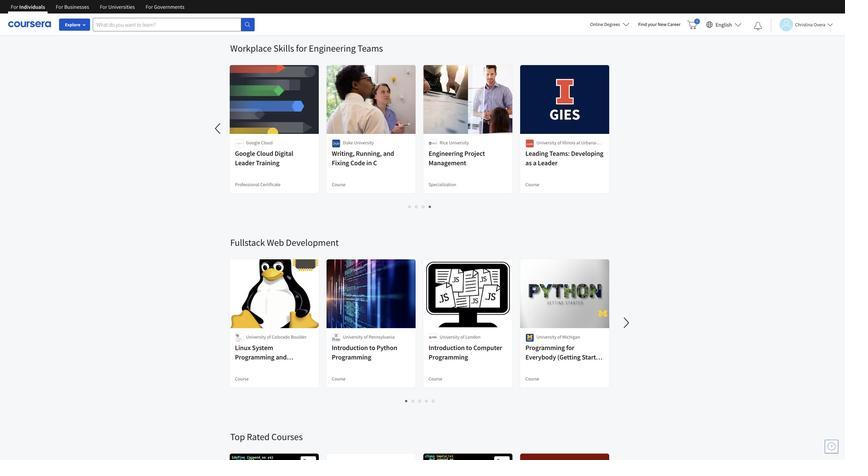 Task type: vqa. For each thing, say whether or not it's contained in the screenshot.


Task type: describe. For each thing, give the bounding box(es) containing it.
1 button for fullstack web development
[[403, 397, 410, 405]]

course for writing, running, and fixing code in c
[[332, 182, 346, 188]]

3 button for workplace skills for engineering teams
[[420, 203, 427, 211]]

introduction for introduction to computer programming
[[429, 344, 465, 352]]

(getting
[[558, 353, 581, 362]]

as
[[526, 159, 532, 167]]

online degrees button
[[585, 17, 635, 32]]

system
[[252, 344, 273, 352]]

businesses
[[64, 3, 89, 10]]

3 button for fullstack web development
[[417, 397, 424, 405]]

2 button for fullstack web development
[[410, 397, 417, 405]]

cloud for google cloud digital leader training
[[257, 149, 273, 158]]

rice
[[440, 140, 448, 146]]

list for fullstack web development
[[230, 397, 610, 405]]

courses
[[272, 431, 303, 443]]

and inside "writing, running, and fixing code in c"
[[383, 149, 394, 158]]

advanced learning algorithms course by deeplearning.ai, stanford university, image
[[520, 454, 610, 460]]

for businesses
[[56, 3, 89, 10]]

for for individuals
[[11, 3, 18, 10]]

explore button
[[59, 19, 90, 31]]

university of pennsylvania image
[[332, 334, 340, 342]]

1 for fullstack web development
[[405, 398, 408, 404]]

course for introduction to computer programming
[[429, 376, 443, 382]]

teams:
[[550, 149, 570, 158]]

development
[[286, 237, 339, 249]]

4 for workplace skills for engineering teams
[[429, 204, 432, 210]]

find your new career
[[639, 21, 681, 27]]

0 vertical spatial engineering
[[309, 42, 356, 54]]

leader inside leading teams: developing as a leader
[[538, 159, 558, 167]]

4 for fullstack web development
[[426, 398, 428, 404]]

university right rice
[[449, 140, 469, 146]]

skills
[[274, 42, 294, 54]]

fullstack web development
[[230, 237, 339, 249]]

3 for fullstack web development
[[419, 398, 422, 404]]

online degrees
[[591, 21, 620, 27]]

started
[[582, 353, 603, 362]]

1 button for workplace skills for engineering teams
[[407, 203, 414, 211]]

help center image
[[828, 443, 836, 451]]

programming inside programming for everybody (getting started with python)
[[526, 344, 565, 352]]

engineering project management
[[429, 149, 485, 167]]

university of pennsylvania
[[343, 334, 395, 340]]

duke university image
[[332, 139, 340, 148]]

university of illinois at urbana-champaign image
[[526, 139, 534, 148]]

2 button for workplace skills for engineering teams
[[414, 203, 420, 211]]

list for workplace skills for engineering teams
[[230, 203, 610, 211]]

christina overa button
[[771, 18, 833, 31]]

to inside linux system programming and introduction to buildroot
[[273, 363, 279, 371]]

python
[[377, 344, 398, 352]]

of for programming
[[267, 334, 271, 340]]

english button
[[704, 14, 745, 35]]

specialization
[[429, 182, 457, 188]]

university of colorado boulder image
[[235, 334, 244, 342]]

university of colorado boulder
[[246, 334, 307, 340]]

of for everybody
[[558, 334, 562, 340]]

programming inside introduction to computer programming
[[429, 353, 468, 362]]

degrees
[[605, 21, 620, 27]]

introduction for introduction to python programming
[[332, 344, 368, 352]]

fullstack web development carousel element
[[227, 216, 846, 411]]

professional certificate
[[235, 182, 281, 188]]

teams
[[358, 42, 383, 54]]

duke
[[343, 140, 353, 146]]

course for introduction to python programming
[[332, 376, 346, 382]]

for for governments
[[146, 3, 153, 10]]

explore and create internet of things carousel element
[[0, 0, 615, 22]]

for for universities
[[100, 3, 107, 10]]

programming inside introduction to python programming
[[332, 353, 371, 362]]

top rated courses
[[230, 431, 303, 443]]

web
[[267, 237, 284, 249]]

university for linux system programming and introduction to buildroot
[[246, 334, 266, 340]]

illinois
[[563, 140, 576, 146]]

with
[[526, 363, 539, 371]]

shopping cart: 1 item image
[[688, 19, 701, 29]]

university for programming for everybody (getting started with python)
[[537, 334, 557, 340]]

at
[[577, 140, 581, 146]]

universities
[[108, 3, 135, 10]]

online
[[591, 21, 604, 27]]

boulder
[[291, 334, 307, 340]]

for governments
[[146, 3, 185, 10]]

leading
[[526, 149, 549, 158]]

running,
[[356, 149, 382, 158]]

champaign
[[537, 147, 560, 153]]

christina overa
[[796, 21, 826, 28]]

workplace
[[230, 42, 272, 54]]

5 button
[[430, 397, 437, 405]]

of for python
[[364, 334, 368, 340]]

fixing
[[332, 159, 349, 167]]

university of london
[[440, 334, 481, 340]]

for for businesses
[[56, 3, 63, 10]]

for individuals
[[11, 3, 45, 10]]

2 for fullstack web development
[[412, 398, 415, 404]]

workplace skills for engineering teams carousel element
[[0, 22, 615, 216]]



Task type: locate. For each thing, give the bounding box(es) containing it.
programming down university of pennsylvania icon
[[332, 353, 371, 362]]

3 for from the left
[[100, 3, 107, 10]]

university
[[354, 140, 374, 146], [449, 140, 469, 146], [537, 140, 557, 146], [246, 334, 266, 340], [343, 334, 363, 340], [440, 334, 460, 340], [537, 334, 557, 340]]

0 vertical spatial 3
[[422, 9, 425, 16]]

for left "universities"
[[100, 3, 107, 10]]

google cloud
[[246, 140, 273, 146]]

project
[[465, 149, 485, 158]]

3 inside the workplace skills for engineering teams carousel element
[[422, 204, 425, 210]]

to inside introduction to computer programming
[[466, 344, 472, 352]]

management
[[429, 159, 466, 167]]

0 vertical spatial 2 button
[[414, 8, 420, 16]]

4 button for workplace skills for engineering teams
[[427, 203, 434, 211]]

1 vertical spatial 3 button
[[420, 203, 427, 211]]

list inside the workplace skills for engineering teams carousel element
[[230, 203, 610, 211]]

rice university image
[[429, 139, 437, 148]]

writing,
[[332, 149, 355, 158]]

1 vertical spatial cloud
[[257, 149, 273, 158]]

2 leader from the left
[[538, 159, 558, 167]]

1 vertical spatial 4
[[429, 204, 432, 210]]

governments
[[154, 3, 185, 10]]

overa
[[814, 21, 826, 28]]

previous slide image
[[210, 121, 226, 137]]

university up system
[[246, 334, 266, 340]]

individuals
[[19, 3, 45, 10]]

a
[[533, 159, 537, 167]]

1 inside "fullstack web development carousel" element
[[405, 398, 408, 404]]

4
[[429, 9, 432, 16], [429, 204, 432, 210], [426, 398, 428, 404]]

programming down system
[[235, 353, 275, 362]]

google inside the google cloud digital leader training
[[235, 149, 255, 158]]

top rated courses carousel element
[[227, 411, 846, 460]]

3 inside explore and create internet of things carousel element
[[422, 9, 425, 16]]

introduction down university of london icon
[[429, 344, 465, 352]]

writing, running, and fixing code in c
[[332, 149, 394, 167]]

4 button
[[427, 8, 434, 16], [427, 203, 434, 211], [424, 397, 430, 405]]

computer
[[474, 344, 503, 352]]

leader right a
[[538, 159, 558, 167]]

python)
[[540, 363, 563, 371]]

5
[[432, 398, 435, 404]]

1 horizontal spatial leader
[[538, 159, 558, 167]]

university of illinois at urbana- champaign
[[537, 140, 598, 153]]

rice university
[[440, 140, 469, 146]]

rated
[[247, 431, 270, 443]]

everybody
[[526, 353, 556, 362]]

of left michigan on the bottom
[[558, 334, 562, 340]]

to for computer
[[466, 344, 472, 352]]

None search field
[[93, 18, 255, 31]]

of left colorado
[[267, 334, 271, 340]]

4 button inside "fullstack web development carousel" element
[[424, 397, 430, 405]]

and inside linux system programming and introduction to buildroot
[[276, 353, 287, 362]]

2 button inside explore and create internet of things carousel element
[[414, 8, 420, 16]]

1 button
[[407, 8, 414, 16], [407, 203, 414, 211], [403, 397, 410, 405]]

2 button inside "fullstack web development carousel" element
[[410, 397, 417, 405]]

2 vertical spatial list
[[230, 397, 610, 405]]

of left illinois
[[558, 140, 562, 146]]

leader inside the google cloud digital leader training
[[235, 159, 255, 167]]

for
[[11, 3, 18, 10], [56, 3, 63, 10], [100, 3, 107, 10], [146, 3, 153, 10]]

1 list from the top
[[230, 8, 610, 16]]

for left the 'individuals'
[[11, 3, 18, 10]]

3
[[422, 9, 425, 16], [422, 204, 425, 210], [419, 398, 422, 404]]

for
[[296, 42, 307, 54], [567, 344, 575, 352]]

1 vertical spatial 3
[[422, 204, 425, 210]]

to for python
[[369, 344, 375, 352]]

2 inside explore and create internet of things carousel element
[[416, 9, 418, 16]]

1 vertical spatial engineering
[[429, 149, 463, 158]]

of
[[558, 140, 562, 146], [267, 334, 271, 340], [364, 334, 368, 340], [461, 334, 465, 340], [558, 334, 562, 340]]

university for introduction to computer programming
[[440, 334, 460, 340]]

christina
[[796, 21, 813, 28]]

4 button for fullstack web development
[[424, 397, 430, 405]]

professional
[[235, 182, 259, 188]]

university up champaign at right
[[537, 140, 557, 146]]

0 horizontal spatial engineering
[[309, 42, 356, 54]]

google for google cloud
[[246, 140, 260, 146]]

find your new career link
[[635, 20, 684, 29]]

1 inside the workplace skills for engineering teams carousel element
[[409, 204, 411, 210]]

programming
[[526, 344, 565, 352], [235, 353, 275, 362], [332, 353, 371, 362], [429, 353, 468, 362]]

2 inside "fullstack web development carousel" element
[[412, 398, 415, 404]]

2 horizontal spatial introduction
[[429, 344, 465, 352]]

to left buildroot
[[273, 363, 279, 371]]

of up introduction to python programming
[[364, 334, 368, 340]]

What do you want to learn? text field
[[93, 18, 241, 31]]

3 list from the top
[[230, 397, 610, 405]]

google cloud image
[[235, 139, 244, 148]]

university right university of michigan icon
[[537, 334, 557, 340]]

2 vertical spatial 3
[[419, 398, 422, 404]]

2 button inside the workplace skills for engineering teams carousel element
[[414, 203, 420, 211]]

engineering inside the engineering project management
[[429, 149, 463, 158]]

colorado
[[272, 334, 290, 340]]

0 horizontal spatial introduction
[[235, 363, 271, 371]]

introduction inside introduction to computer programming
[[429, 344, 465, 352]]

to down university of pennsylvania
[[369, 344, 375, 352]]

c
[[373, 159, 377, 167]]

introduction to computer programming
[[429, 344, 503, 362]]

code
[[351, 159, 365, 167]]

0 vertical spatial 1 button
[[407, 8, 414, 16]]

0 vertical spatial 2
[[416, 9, 418, 16]]

michigan
[[563, 334, 580, 340]]

2 vertical spatial 2
[[412, 398, 415, 404]]

2 vertical spatial 1 button
[[403, 397, 410, 405]]

course
[[332, 182, 346, 188], [526, 182, 540, 188], [235, 376, 249, 382], [332, 376, 346, 382], [429, 376, 443, 382], [526, 376, 540, 382]]

2 vertical spatial 2 button
[[410, 397, 417, 405]]

introduction inside linux system programming and introduction to buildroot
[[235, 363, 271, 371]]

english
[[716, 21, 733, 28]]

2 list from the top
[[230, 203, 610, 211]]

of inside university of illinois at urbana- champaign
[[558, 140, 562, 146]]

google for google cloud digital leader training
[[235, 149, 255, 158]]

university for introduction to python programming
[[343, 334, 363, 340]]

of left london
[[461, 334, 465, 340]]

for universities
[[100, 3, 135, 10]]

leader
[[235, 159, 255, 167], [538, 159, 558, 167]]

1 vertical spatial 1 button
[[407, 203, 414, 211]]

programming for everybody (getting started with python)
[[526, 344, 603, 371]]

2 vertical spatial 1
[[405, 398, 408, 404]]

university inside university of illinois at urbana- champaign
[[537, 140, 557, 146]]

introduction to python programming
[[332, 344, 398, 362]]

course for linux system programming and introduction to buildroot
[[235, 376, 249, 382]]

for right skills
[[296, 42, 307, 54]]

fullstack
[[230, 237, 265, 249]]

1 vertical spatial 2
[[416, 204, 418, 210]]

1 vertical spatial 2 button
[[414, 203, 420, 211]]

4 button inside the workplace skills for engineering teams carousel element
[[427, 203, 434, 211]]

of for computer
[[461, 334, 465, 340]]

in
[[367, 159, 372, 167]]

cloud up the google cloud digital leader training
[[261, 140, 273, 146]]

1 leader from the left
[[235, 159, 255, 167]]

programming up everybody
[[526, 344, 565, 352]]

1 vertical spatial 1
[[409, 204, 411, 210]]

for up (getting
[[567, 344, 575, 352]]

and right the running,
[[383, 149, 394, 158]]

1 horizontal spatial and
[[383, 149, 394, 158]]

new
[[658, 21, 667, 27]]

urbana-
[[582, 140, 598, 146]]

0 vertical spatial 1
[[409, 9, 411, 16]]

and
[[383, 149, 394, 158], [276, 353, 287, 362]]

1 horizontal spatial for
[[567, 344, 575, 352]]

google right google cloud image
[[246, 140, 260, 146]]

list
[[230, 8, 610, 16], [230, 203, 610, 211], [230, 397, 610, 405]]

0 vertical spatial for
[[296, 42, 307, 54]]

university right university of london icon
[[440, 334, 460, 340]]

university right university of pennsylvania icon
[[343, 334, 363, 340]]

to down london
[[466, 344, 472, 352]]

3 button
[[420, 8, 427, 16], [420, 203, 427, 211], [417, 397, 424, 405]]

university up the running,
[[354, 140, 374, 146]]

1 vertical spatial list
[[230, 203, 610, 211]]

2 horizontal spatial to
[[466, 344, 472, 352]]

1 horizontal spatial engineering
[[429, 149, 463, 158]]

certificate
[[260, 182, 281, 188]]

duke university
[[343, 140, 374, 146]]

1 vertical spatial for
[[567, 344, 575, 352]]

leading teams: developing as a leader
[[526, 149, 604, 167]]

0 horizontal spatial for
[[296, 42, 307, 54]]

0 horizontal spatial and
[[276, 353, 287, 362]]

4 for from the left
[[146, 3, 153, 10]]

list inside "fullstack web development carousel" element
[[230, 397, 610, 405]]

2 for workplace skills for engineering teams
[[416, 204, 418, 210]]

1 for workplace skills for engineering teams
[[409, 204, 411, 210]]

university of michigan image
[[526, 334, 534, 342]]

0 vertical spatial list
[[230, 8, 610, 16]]

top
[[230, 431, 245, 443]]

2 inside the workplace skills for engineering teams carousel element
[[416, 204, 418, 210]]

2 vertical spatial 4
[[426, 398, 428, 404]]

linux system programming and introduction to buildroot
[[235, 344, 307, 371]]

training
[[256, 159, 280, 167]]

for left governments
[[146, 3, 153, 10]]

2 vertical spatial 4 button
[[424, 397, 430, 405]]

for left businesses
[[56, 3, 63, 10]]

0 vertical spatial 4
[[429, 9, 432, 16]]

0 horizontal spatial leader
[[235, 159, 255, 167]]

3 for workplace skills for engineering teams
[[422, 204, 425, 210]]

2 button
[[414, 8, 420, 16], [414, 203, 420, 211], [410, 397, 417, 405]]

career
[[668, 21, 681, 27]]

1 inside explore and create internet of things carousel element
[[409, 9, 411, 16]]

list inside explore and create internet of things carousel element
[[230, 8, 610, 16]]

workplace skills for engineering teams
[[230, 42, 383, 54]]

introduction down system
[[235, 363, 271, 371]]

university for leading teams: developing as a leader
[[537, 140, 557, 146]]

developing
[[571, 149, 604, 158]]

1 vertical spatial and
[[276, 353, 287, 362]]

2
[[416, 9, 418, 16], [416, 204, 418, 210], [412, 398, 415, 404]]

google cloud digital leader training
[[235, 149, 293, 167]]

linux
[[235, 344, 251, 352]]

london
[[466, 334, 481, 340]]

4 button inside explore and create internet of things carousel element
[[427, 8, 434, 16]]

pennsylvania
[[369, 334, 395, 340]]

course for leading teams: developing as a leader
[[526, 182, 540, 188]]

1 vertical spatial google
[[235, 149, 255, 158]]

introduction inside introduction to python programming
[[332, 344, 368, 352]]

university of michigan
[[537, 334, 580, 340]]

cloud inside the google cloud digital leader training
[[257, 149, 273, 158]]

explore
[[65, 22, 81, 28]]

2 vertical spatial 3 button
[[417, 397, 424, 405]]

next slide image
[[619, 315, 635, 331]]

cloud for google cloud
[[261, 140, 273, 146]]

course for programming for everybody (getting started with python)
[[526, 376, 540, 382]]

university of london image
[[429, 334, 437, 342]]

coursera image
[[8, 19, 51, 30]]

banner navigation
[[5, 0, 190, 14]]

buildroot
[[280, 363, 307, 371]]

find
[[639, 21, 647, 27]]

2 for from the left
[[56, 3, 63, 10]]

to inside introduction to python programming
[[369, 344, 375, 352]]

0 vertical spatial 4 button
[[427, 8, 434, 16]]

programming down university of london
[[429, 353, 468, 362]]

0 horizontal spatial to
[[273, 363, 279, 371]]

1 horizontal spatial introduction
[[332, 344, 368, 352]]

introduction down university of pennsylvania icon
[[332, 344, 368, 352]]

leader down google cloud image
[[235, 159, 255, 167]]

cloud up training
[[257, 149, 273, 158]]

your
[[648, 21, 657, 27]]

1
[[409, 9, 411, 16], [409, 204, 411, 210], [405, 398, 408, 404]]

show notifications image
[[754, 22, 763, 30]]

and up buildroot
[[276, 353, 287, 362]]

0 vertical spatial and
[[383, 149, 394, 158]]

programming inside linux system programming and introduction to buildroot
[[235, 353, 275, 362]]

4 inside explore and create internet of things carousel element
[[429, 9, 432, 16]]

4 inside "fullstack web development carousel" element
[[426, 398, 428, 404]]

1 vertical spatial 4 button
[[427, 203, 434, 211]]

google
[[246, 140, 260, 146], [235, 149, 255, 158]]

google down google cloud image
[[235, 149, 255, 158]]

digital
[[275, 149, 293, 158]]

engineering
[[309, 42, 356, 54], [429, 149, 463, 158]]

for inside programming for everybody (getting started with python)
[[567, 344, 575, 352]]

0 vertical spatial cloud
[[261, 140, 273, 146]]

1 horizontal spatial to
[[369, 344, 375, 352]]

0 vertical spatial 3 button
[[420, 8, 427, 16]]

build a modern computer from first principles: nand to tetris part ii (project-centered course) course by hebrew university of jerusalem, image
[[327, 454, 416, 460]]

1 for from the left
[[11, 3, 18, 10]]

0 vertical spatial google
[[246, 140, 260, 146]]

3 inside "fullstack web development carousel" element
[[419, 398, 422, 404]]

4 inside the workplace skills for engineering teams carousel element
[[429, 204, 432, 210]]

of for developing
[[558, 140, 562, 146]]

cloud
[[261, 140, 273, 146], [257, 149, 273, 158]]



